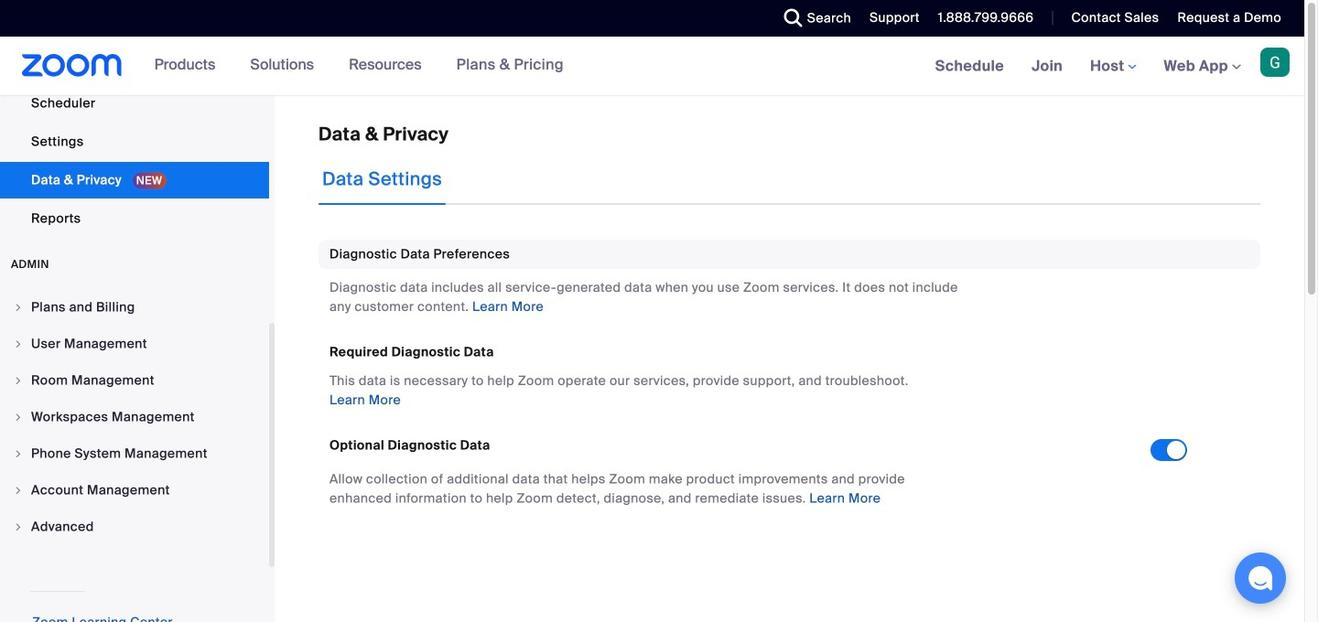 Task type: vqa. For each thing, say whether or not it's contained in the screenshot.
Button
no



Task type: locate. For each thing, give the bounding box(es) containing it.
2 vertical spatial right image
[[13, 412, 24, 423]]

banner
[[0, 37, 1304, 97]]

tab
[[319, 154, 446, 205]]

1 right image from the top
[[13, 302, 24, 313]]

4 menu item from the top
[[0, 400, 269, 435]]

2 right image from the top
[[13, 449, 24, 460]]

profile picture image
[[1261, 48, 1290, 77]]

zoom logo image
[[22, 54, 122, 77]]

6 menu item from the top
[[0, 473, 269, 508]]

admin menu menu
[[0, 290, 269, 547]]

menu item
[[0, 290, 269, 325], [0, 327, 269, 362], [0, 363, 269, 398], [0, 400, 269, 435], [0, 437, 269, 471], [0, 473, 269, 508], [0, 510, 269, 545]]

7 menu item from the top
[[0, 510, 269, 545]]

meetings navigation
[[922, 37, 1304, 97]]

right image
[[13, 375, 24, 386], [13, 449, 24, 460], [13, 485, 24, 496], [13, 522, 24, 533]]

3 right image from the top
[[13, 412, 24, 423]]

2 right image from the top
[[13, 339, 24, 350]]

1 right image from the top
[[13, 375, 24, 386]]

right image for fourth menu item
[[13, 412, 24, 423]]

0 vertical spatial right image
[[13, 302, 24, 313]]

right image for 5th menu item from the bottom of the admin menu menu at left
[[13, 375, 24, 386]]

1 vertical spatial right image
[[13, 339, 24, 350]]

4 right image from the top
[[13, 522, 24, 533]]

right image for 7th menu item from the top of the admin menu menu at left
[[13, 522, 24, 533]]

right image
[[13, 302, 24, 313], [13, 339, 24, 350], [13, 412, 24, 423]]

3 right image from the top
[[13, 485, 24, 496]]



Task type: describe. For each thing, give the bounding box(es) containing it.
right image for 6th menu item
[[13, 485, 24, 496]]

2 menu item from the top
[[0, 327, 269, 362]]

3 menu item from the top
[[0, 363, 269, 398]]

right image for seventh menu item from the bottom of the admin menu menu at left
[[13, 302, 24, 313]]

right image for 6th menu item from the bottom
[[13, 339, 24, 350]]

product information navigation
[[141, 37, 578, 95]]

5 menu item from the top
[[0, 437, 269, 471]]

personal menu menu
[[0, 0, 269, 239]]

1 menu item from the top
[[0, 290, 269, 325]]

open chat image
[[1248, 566, 1273, 591]]

right image for third menu item from the bottom of the admin menu menu at left
[[13, 449, 24, 460]]

side navigation navigation
[[0, 0, 275, 622]]



